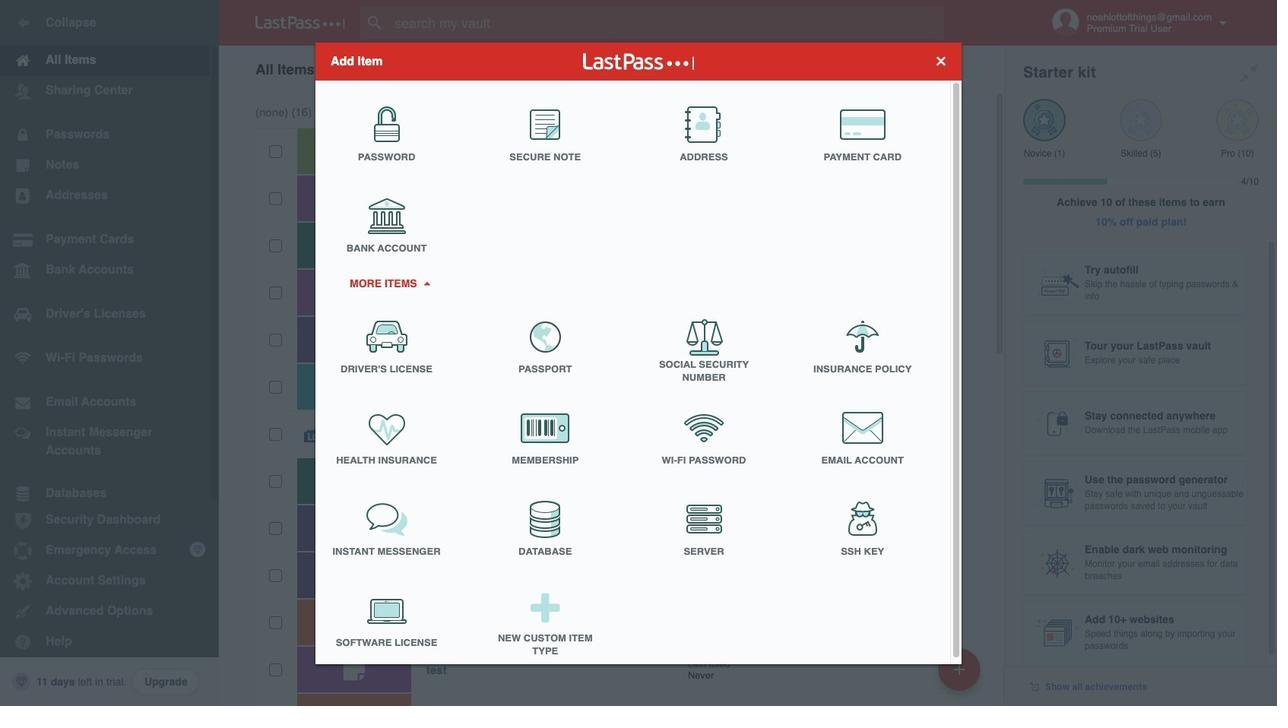 Task type: locate. For each thing, give the bounding box(es) containing it.
new item image
[[954, 664, 965, 675]]

lastpass image
[[256, 16, 345, 30]]

dialog
[[316, 42, 962, 669]]



Task type: describe. For each thing, give the bounding box(es) containing it.
vault options navigation
[[219, 46, 1005, 91]]

new item navigation
[[933, 644, 990, 706]]

Search search field
[[360, 6, 968, 40]]

search my vault text field
[[360, 6, 968, 40]]

caret right image
[[421, 281, 432, 285]]

main navigation navigation
[[0, 0, 219, 706]]



Task type: vqa. For each thing, say whether or not it's contained in the screenshot.
search my vault "Text Box"
yes



